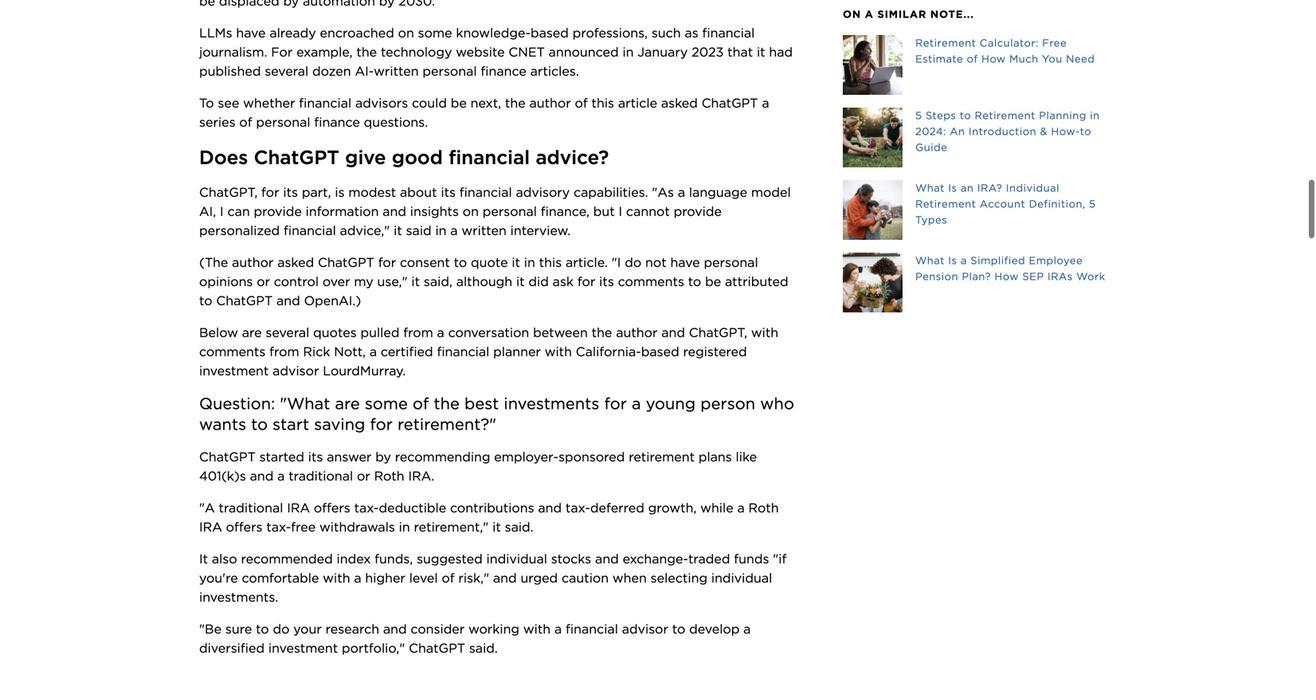 Task type: describe. For each thing, give the bounding box(es) containing it.
an
[[961, 182, 974, 194]]

how-
[[1052, 125, 1081, 138]]

be inside (the author asked chatgpt for consent to quote it in this article. "i do not have personal opinions or control over my use," it said, although it did ask for its comments to be attributed to chatgpt and openai.)
[[706, 274, 722, 289]]

much
[[1010, 53, 1039, 65]]

encroached
[[320, 25, 394, 41]]

on inside chatgpt, for its part, is modest about its financial advisory capabilities. "as a language model ai, i can provide information and insights on personal finance, but i cannot provide personalized financial advice," it said in a written interview.
[[463, 204, 479, 219]]

financial down to see whether financial advisors could be next, the author of this article asked chatgpt a series of personal finance questions.
[[449, 146, 530, 169]]

0 vertical spatial from
[[404, 325, 433, 340]]

ai,
[[199, 204, 216, 219]]

in inside '5 steps to retirement planning in 2024: an introduction & how-to guide'
[[1091, 109, 1100, 122]]

of inside retirement calculator: free estimate of how much you need
[[967, 53, 979, 65]]

investment inside below are several quotes pulled from a conversation between the author and chatgpt, with comments from rick nott, a certified financial planner with california-based registered investment advisor lourdmurray.
[[199, 363, 269, 379]]

personal inside chatgpt, for its part, is modest about its financial advisory capabilities. "as a language model ai, i can provide information and insights on personal finance, but i cannot provide personalized financial advice," it said in a written interview.
[[483, 204, 537, 219]]

and right the risk,"
[[493, 570, 517, 586]]

chatgpt inside "be sure to do your research and consider working with a financial advisor to develop a diversified investment portfolio," chatgpt said.
[[409, 640, 466, 656]]

on inside the llms have already encroached on some knowledge-based professions, such as financial journalism. for example, the technology website cnet announced in january 2023 that it had published several dozen ai-written personal finance articles.
[[398, 25, 414, 41]]

advisor inside "be sure to do your research and consider working with a financial advisor to develop a diversified investment portfolio," chatgpt said.
[[622, 621, 669, 637]]

be inside to see whether financial advisors could be next, the author of this article asked chatgpt a series of personal finance questions.
[[451, 95, 467, 111]]

your
[[293, 621, 322, 637]]

to right sure
[[256, 621, 269, 637]]

what for what is a simplified employee pension plan? how sep iras work
[[916, 254, 945, 267]]

asked inside to see whether financial advisors could be next, the author of this article asked chatgpt a series of personal finance questions.
[[661, 95, 698, 111]]

best
[[465, 394, 499, 413]]

individual
[[1007, 182, 1060, 194]]

the inside to see whether financial advisors could be next, the author of this article asked chatgpt a series of personal finance questions.
[[505, 95, 526, 111]]

a right on at top right
[[865, 8, 874, 20]]

answer
[[327, 449, 372, 465]]

it down consent
[[412, 274, 420, 289]]

its inside (the author asked chatgpt for consent to quote it in this article. "i do not have personal opinions or control over my use," it said, although it did ask for its comments to be attributed to chatgpt and openai.)
[[600, 274, 614, 289]]

as
[[685, 25, 699, 41]]

or inside (the author asked chatgpt for consent to quote it in this article. "i do not have personal opinions or control over my use," it said, although it did ask for its comments to be attributed to chatgpt and openai.)
[[257, 274, 270, 289]]

"a traditional ira offers tax-deductible contributions and tax-deferred growth, while a roth ira offers tax-free withdrawals in retirement," it said.
[[199, 500, 783, 535]]

such
[[652, 25, 681, 41]]

but
[[594, 204, 615, 219]]

asked inside (the author asked chatgpt for consent to quote it in this article. "i do not have personal opinions or control over my use," it said, although it did ask for its comments to be attributed to chatgpt and openai.)
[[278, 255, 314, 270]]

deductible
[[379, 500, 447, 516]]

to down planning
[[1081, 125, 1092, 138]]

for down california-
[[605, 394, 627, 413]]

professions,
[[573, 25, 648, 41]]

knowledge-
[[456, 25, 531, 41]]

1 provide from the left
[[254, 204, 302, 219]]

for inside chatgpt, for its part, is modest about its financial advisory capabilities. "as a language model ai, i can provide information and insights on personal finance, but i cannot provide personalized financial advice," it said in a written interview.
[[261, 184, 279, 200]]

do inside "be sure to do your research and consider working with a financial advisor to develop a diversified investment portfolio," chatgpt said.
[[273, 621, 290, 637]]

1 vertical spatial individual
[[712, 570, 773, 586]]

"if
[[773, 551, 787, 567]]

estimate
[[916, 53, 964, 65]]

0 vertical spatial ira
[[287, 500, 310, 516]]

on
[[843, 8, 862, 20]]

chatgpt, for its part, is modest about its financial advisory capabilities. "as a language model ai, i can provide information and insights on personal finance, but i cannot provide personalized financial advice," it said in a written interview.
[[199, 184, 795, 238]]

5 steps to retirement planning in 2024: an introduction & how-to guide
[[916, 109, 1100, 153]]

certified
[[381, 344, 433, 359]]

in inside "a traditional ira offers tax-deductible contributions and tax-deferred growth, while a roth ira offers tax-free withdrawals in retirement," it said.
[[399, 519, 410, 535]]

not
[[646, 255, 667, 270]]

financial inside "be sure to do your research and consider working with a financial advisor to develop a diversified investment portfolio," chatgpt said.
[[566, 621, 618, 637]]

technology
[[381, 44, 452, 60]]

a down pulled
[[370, 344, 377, 359]]

below are several quotes pulled from a conversation between the author and chatgpt, with comments from rick nott, a certified financial planner with california-based registered investment advisor lourdmurray.
[[199, 325, 783, 379]]

it
[[199, 551, 208, 567]]

lourdmurray.
[[323, 363, 406, 379]]

a down the insights
[[451, 223, 458, 238]]

person
[[701, 394, 756, 413]]

higher
[[365, 570, 406, 586]]

traded
[[689, 551, 731, 567]]

cannot
[[626, 204, 670, 219]]

its left part,
[[283, 184, 298, 200]]

a right develop
[[744, 621, 751, 637]]

published
[[199, 63, 261, 79]]

that
[[728, 44, 753, 60]]

attributed
[[725, 274, 789, 289]]

comments inside (the author asked chatgpt for consent to quote it in this article. "i do not have personal opinions or control over my use," it said, although it did ask for its comments to be attributed to chatgpt and openai.)
[[618, 274, 685, 289]]

llms have already encroached on some knowledge-based professions, such as financial journalism. for example, the technology website cnet announced in january 2023 that it had published several dozen ai-written personal finance articles.
[[199, 25, 797, 79]]

recommended
[[241, 551, 333, 567]]

its up the insights
[[441, 184, 456, 200]]

author inside to see whether financial advisors could be next, the author of this article asked chatgpt a series of personal finance questions.
[[530, 95, 571, 111]]

written inside the llms have already encroached on some knowledge-based professions, such as financial journalism. for example, the technology website cnet announced in january 2023 that it had published several dozen ai-written personal finance articles.
[[374, 63, 419, 79]]

finance,
[[541, 204, 590, 219]]

sponsored
[[559, 449, 625, 465]]

start
[[273, 415, 309, 434]]

between
[[533, 325, 588, 340]]

simplified
[[971, 254, 1026, 267]]

planner
[[494, 344, 541, 359]]

for up by
[[370, 415, 393, 434]]

nott,
[[334, 344, 366, 359]]

iras
[[1048, 270, 1073, 283]]

to down opinions
[[199, 293, 212, 308]]

to up an
[[960, 109, 972, 122]]

chatgpt inside to see whether financial advisors could be next, the author of this article asked chatgpt a series of personal finance questions.
[[702, 95, 758, 111]]

similar
[[878, 8, 927, 20]]

young
[[646, 394, 696, 413]]

for up use,"
[[378, 255, 396, 270]]

2 i from the left
[[619, 204, 623, 219]]

question:
[[199, 394, 275, 413]]

5 inside the what is an ira? individual retirement account definition, 5 types
[[1090, 198, 1096, 210]]

said. inside "be sure to do your research and consider working with a financial advisor to develop a diversified investment portfolio," chatgpt said.
[[469, 640, 498, 656]]

the inside the llms have already encroached on some knowledge-based professions, such as financial journalism. for example, the technology website cnet announced in january 2023 that it had published several dozen ai-written personal finance articles.
[[357, 44, 377, 60]]

by
[[376, 449, 391, 465]]

it left did
[[516, 274, 525, 289]]

control
[[274, 274, 319, 289]]

modest
[[349, 184, 396, 200]]

what is an ira? individual retirement account definition, 5 types link
[[843, 180, 1118, 240]]

to left attributed
[[688, 274, 702, 289]]

with down "between"
[[545, 344, 572, 359]]

(the author asked chatgpt for consent to quote it in this article. "i do not have personal opinions or control over my use," it said, although it did ask for its comments to be attributed to chatgpt and openai.)
[[199, 255, 793, 308]]

0 horizontal spatial ira
[[199, 519, 222, 535]]

advice,"
[[340, 223, 390, 238]]

chatgpt, inside below are several quotes pulled from a conversation between the author and chatgpt, with comments from rick nott, a certified financial planner with california-based registered investment advisor lourdmurray.
[[689, 325, 748, 340]]

a inside to see whether financial advisors could be next, the author of this article asked chatgpt a series of personal finance questions.
[[762, 95, 770, 111]]

series
[[199, 114, 236, 130]]

of down articles.
[[575, 95, 588, 111]]

free
[[291, 519, 316, 535]]

ask
[[553, 274, 574, 289]]

work
[[1077, 270, 1106, 283]]

retirement inside '5 steps to retirement planning in 2024: an introduction & how-to guide'
[[975, 109, 1036, 122]]

comments inside below are several quotes pulled from a conversation between the author and chatgpt, with comments from rick nott, a certified financial planner with california-based registered investment advisor lourdmurray.
[[199, 344, 266, 359]]

401(k)s
[[199, 468, 246, 484]]

below
[[199, 325, 238, 340]]

when
[[613, 570, 647, 586]]

chatgpt started its answer by recommending employer-sponsored retirement plans like 401(k)s and a traditional or roth ira.
[[199, 449, 761, 484]]

what for what is an ira? individual retirement account definition, 5 types
[[916, 182, 945, 194]]

how inside what is a simplified employee pension plan? how sep iras work
[[995, 270, 1019, 283]]

growth,
[[649, 500, 697, 516]]

you
[[1043, 53, 1063, 65]]

a right "as
[[678, 184, 686, 200]]

written inside chatgpt, for its part, is modest about its financial advisory capabilities. "as a language model ai, i can provide information and insights on personal finance, but i cannot provide personalized financial advice," it said in a written interview.
[[462, 223, 507, 238]]

some inside the llms have already encroached on some knowledge-based professions, such as financial journalism. for example, the technology website cnet announced in january 2023 that it had published several dozen ai-written personal finance articles.
[[418, 25, 452, 41]]

"be sure to do your research and consider working with a financial advisor to develop a diversified investment portfolio," chatgpt said.
[[199, 621, 755, 656]]

need
[[1067, 53, 1095, 65]]

use,"
[[377, 274, 408, 289]]

plan?
[[962, 270, 992, 283]]

chatgpt up part,
[[254, 146, 340, 169]]

"be
[[199, 621, 222, 637]]

or inside chatgpt started its answer by recommending employer-sponsored retirement plans like 401(k)s and a traditional or roth ira.
[[357, 468, 370, 484]]

0 vertical spatial individual
[[487, 551, 548, 567]]

consent
[[400, 255, 450, 270]]

have inside the llms have already encroached on some knowledge-based professions, such as financial journalism. for example, the technology website cnet announced in january 2023 that it had published several dozen ai-written personal finance articles.
[[236, 25, 266, 41]]

have inside (the author asked chatgpt for consent to quote it in this article. "i do not have personal opinions or control over my use," it said, although it did ask for its comments to be attributed to chatgpt and openai.)
[[671, 255, 700, 270]]

account
[[980, 198, 1026, 210]]

in inside the llms have already encroached on some knowledge-based professions, such as financial journalism. for example, the technology website cnet announced in january 2023 that it had published several dozen ai-written personal finance articles.
[[623, 44, 634, 60]]

and inside chatgpt started its answer by recommending employer-sponsored retirement plans like 401(k)s and a traditional or roth ira.
[[250, 468, 274, 484]]

in inside chatgpt, for its part, is modest about its financial advisory capabilities. "as a language model ai, i can provide information and insights on personal finance, but i cannot provide personalized financial advice," it said in a written interview.
[[436, 223, 447, 238]]

and inside (the author asked chatgpt for consent to quote it in this article. "i do not have personal opinions or control over my use," it said, although it did ask for its comments to be attributed to chatgpt and openai.)
[[277, 293, 300, 308]]

this inside to see whether financial advisors could be next, the author of this article asked chatgpt a series of personal finance questions.
[[592, 95, 615, 111]]

are inside below are several quotes pulled from a conversation between the author and chatgpt, with comments from rick nott, a certified financial planner with california-based registered investment advisor lourdmurray.
[[242, 325, 262, 340]]

it also recommended index funds, suggested individual stocks and exchange-traded funds "if you're comfortable with a higher level of risk," and urged caution when selecting individual investments.
[[199, 551, 791, 605]]

several inside below are several quotes pulled from a conversation between the author and chatgpt, with comments from rick nott, a certified financial planner with california-based registered investment advisor lourdmurray.
[[266, 325, 310, 340]]

information
[[306, 204, 379, 219]]

it inside chatgpt, for its part, is modest about its financial advisory capabilities. "as a language model ai, i can provide information and insights on personal finance, but i cannot provide personalized financial advice," it said in a written interview.
[[394, 223, 402, 238]]

2024:
[[916, 125, 947, 138]]

california-
[[576, 344, 641, 359]]

finance inside to see whether financial advisors could be next, the author of this article asked chatgpt a series of personal finance questions.
[[314, 114, 360, 130]]

finance inside the llms have already encroached on some knowledge-based professions, such as financial journalism. for example, the technology website cnet announced in january 2023 that it had published several dozen ai-written personal finance articles.
[[481, 63, 527, 79]]

calculator:
[[980, 37, 1039, 49]]

5 inside '5 steps to retirement planning in 2024: an introduction & how-to guide'
[[916, 109, 923, 122]]

employer-
[[494, 449, 559, 465]]

already
[[270, 25, 316, 41]]

is
[[335, 184, 345, 200]]

its inside chatgpt started its answer by recommending employer-sponsored retirement plans like 401(k)s and a traditional or roth ira.
[[308, 449, 323, 465]]

and inside below are several quotes pulled from a conversation between the author and chatgpt, with comments from rick nott, a certified financial planner with california-based registered investment advisor lourdmurray.
[[662, 325, 686, 340]]

5 steps to retirement planning in 2024: an introduction & how-to guide link
[[843, 108, 1118, 167]]

retirement
[[629, 449, 695, 465]]

a inside "a traditional ira offers tax-deductible contributions and tax-deferred growth, while a roth ira offers tax-free withdrawals in retirement," it said.
[[738, 500, 745, 516]]

january
[[638, 44, 688, 60]]

the inside below are several quotes pulled from a conversation between the author and chatgpt, with comments from rick nott, a certified financial planner with california-based registered investment advisor lourdmurray.
[[592, 325, 613, 340]]

a inside chatgpt started its answer by recommending employer-sponsored retirement plans like 401(k)s and a traditional or roth ira.
[[277, 468, 285, 484]]

2 horizontal spatial tax-
[[566, 500, 591, 516]]

saving
[[314, 415, 365, 434]]

what is a simplified employee pension plan? how sep iras work link
[[843, 253, 1118, 312]]

to left the quote
[[454, 255, 467, 270]]



Task type: vqa. For each thing, say whether or not it's contained in the screenshot.
"," in , Or Cdc/504 Loans, Are Specifically Designed For The Purchase, Renovation Or Building Of Commercial Real Estate — As Well As The Purchase Of Equipment And Machinery. Loan Amounts Are Typically Available Up To $5 Million, But Certain Public Energy Projects And Small Manufacturers Can Qualify For Up To $5.5 Million.
no



Task type: locate. For each thing, give the bounding box(es) containing it.
roth down by
[[374, 468, 405, 484]]

the up california-
[[592, 325, 613, 340]]

offers up withdrawals
[[314, 500, 351, 516]]

what up the types
[[916, 182, 945, 194]]

are inside question: "what are some of the best investments for a young person who wants to start saving for retirement?"
[[335, 394, 360, 413]]

who
[[761, 394, 795, 413]]

investment inside "be sure to do your research and consider working with a financial advisor to develop a diversified investment portfolio," chatgpt said.
[[269, 640, 338, 656]]

1 horizontal spatial do
[[625, 255, 642, 270]]

several inside the llms have already encroached on some knowledge-based professions, such as financial journalism. for example, the technology website cnet announced in january 2023 that it had published several dozen ai-written personal finance articles.
[[265, 63, 309, 79]]

1 horizontal spatial finance
[[481, 63, 527, 79]]

a inside question: "what are some of the best investments for a young person who wants to start saving for retirement?"
[[632, 394, 641, 413]]

a up plan?
[[961, 254, 968, 267]]

said,
[[424, 274, 453, 289]]

and up the registered
[[662, 325, 686, 340]]

0 horizontal spatial offers
[[226, 519, 263, 535]]

see
[[218, 95, 239, 111]]

1 horizontal spatial said.
[[505, 519, 534, 535]]

1 horizontal spatial chatgpt,
[[689, 325, 748, 340]]

next,
[[471, 95, 501, 111]]

conversation
[[448, 325, 530, 340]]

level
[[409, 570, 438, 586]]

and up the portfolio,"
[[383, 621, 407, 637]]

2023
[[692, 44, 724, 60]]

1 vertical spatial roth
[[749, 500, 779, 516]]

do left the your
[[273, 621, 290, 637]]

pension
[[916, 270, 959, 283]]

a inside what is a simplified employee pension plan? how sep iras work
[[961, 254, 968, 267]]

financial down information on the top left of the page
[[284, 223, 336, 238]]

personal inside to see whether financial advisors could be next, the author of this article asked chatgpt a series of personal finance questions.
[[256, 114, 311, 130]]

retirement calculator: free estimate of how much you need
[[916, 37, 1095, 65]]

1 vertical spatial do
[[273, 621, 290, 637]]

or left control
[[257, 274, 270, 289]]

financial inside below are several quotes pulled from a conversation between the author and chatgpt, with comments from rick nott, a certified financial planner with california-based registered investment advisor lourdmurray.
[[437, 344, 490, 359]]

chatgpt down consider
[[409, 640, 466, 656]]

advisor down when at the bottom left of the page
[[622, 621, 669, 637]]

0 horizontal spatial do
[[273, 621, 290, 637]]

1 vertical spatial is
[[949, 254, 958, 267]]

advisor down rick
[[273, 363, 319, 379]]

1 vertical spatial ira
[[199, 519, 222, 535]]

article
[[618, 95, 658, 111]]

contributions
[[450, 500, 535, 516]]

0 vertical spatial be
[[451, 95, 467, 111]]

also
[[212, 551, 237, 567]]

ira.
[[408, 468, 435, 484]]

finance down cnet
[[481, 63, 527, 79]]

0 vertical spatial on
[[398, 25, 414, 41]]

0 horizontal spatial from
[[270, 344, 299, 359]]

of inside it also recommended index funds, suggested individual stocks and exchange-traded funds "if you're comfortable with a higher level of risk," and urged caution when selecting individual investments.
[[442, 570, 455, 586]]

0 horizontal spatial chatgpt,
[[199, 184, 258, 200]]

finance
[[481, 63, 527, 79], [314, 114, 360, 130]]

0 vertical spatial are
[[242, 325, 262, 340]]

exchange-
[[623, 551, 689, 567]]

1 horizontal spatial i
[[619, 204, 623, 219]]

from left rick
[[270, 344, 299, 359]]

traditional
[[289, 468, 353, 484], [219, 500, 283, 516]]

retirement inside retirement calculator: free estimate of how much you need
[[916, 37, 977, 49]]

0 horizontal spatial advisor
[[273, 363, 319, 379]]

personal down whether
[[256, 114, 311, 130]]

what is an ira? individual retirement account definition, 5 types
[[916, 182, 1096, 226]]

note...
[[931, 8, 975, 20]]

it right the quote
[[512, 255, 521, 270]]

is left an at top
[[949, 182, 958, 194]]

2 is from the top
[[949, 254, 958, 267]]

1 vertical spatial what
[[916, 254, 945, 267]]

or down answer
[[357, 468, 370, 484]]

with inside it also recommended index funds, suggested individual stocks and exchange-traded funds "if you're comfortable with a higher level of risk," and urged caution when selecting individual investments.
[[323, 570, 350, 586]]

author up opinions
[[232, 255, 274, 270]]

this up did
[[539, 255, 562, 270]]

roth right while
[[749, 500, 779, 516]]

of right estimate in the right of the page
[[967, 53, 979, 65]]

introduction
[[969, 125, 1037, 138]]

some
[[418, 25, 452, 41], [365, 394, 408, 413]]

with
[[752, 325, 779, 340], [545, 344, 572, 359], [323, 570, 350, 586], [524, 621, 551, 637]]

opinions
[[199, 274, 253, 289]]

chatgpt inside chatgpt started its answer by recommending employer-sponsored retirement plans like 401(k)s and a traditional or roth ira.
[[199, 449, 256, 465]]

rick
[[303, 344, 330, 359]]

llms
[[199, 25, 232, 41]]

author up california-
[[616, 325, 658, 340]]

ira
[[287, 500, 310, 516], [199, 519, 222, 535]]

provide
[[254, 204, 302, 219], [674, 204, 722, 219]]

started
[[260, 449, 304, 465]]

dozen
[[312, 63, 351, 79]]

0 vertical spatial have
[[236, 25, 266, 41]]

&
[[1041, 125, 1048, 138]]

and inside chatgpt, for its part, is modest about its financial advisory capabilities. "as a language model ai, i can provide information and insights on personal finance, but i cannot provide personalized financial advice," it said in a written interview.
[[383, 204, 407, 219]]

advisory
[[516, 184, 570, 200]]

0 horizontal spatial based
[[531, 25, 569, 41]]

comments down below
[[199, 344, 266, 359]]

research
[[326, 621, 379, 637]]

individual
[[487, 551, 548, 567], [712, 570, 773, 586]]

this inside (the author asked chatgpt for consent to quote it in this article. "i do not have personal opinions or control over my use," it said, although it did ask for its comments to be attributed to chatgpt and openai.)
[[539, 255, 562, 270]]

consider
[[411, 621, 465, 637]]

0 horizontal spatial individual
[[487, 551, 548, 567]]

working
[[469, 621, 520, 637]]

a down index
[[354, 570, 362, 586]]

interview.
[[511, 223, 571, 238]]

what
[[916, 182, 945, 194], [916, 254, 945, 267]]

said. inside "a traditional ira offers tax-deductible contributions and tax-deferred growth, while a roth ira offers tax-free withdrawals in retirement," it said.
[[505, 519, 534, 535]]

0 vertical spatial some
[[418, 25, 452, 41]]

it down "contributions"
[[493, 519, 501, 535]]

for
[[261, 184, 279, 200], [378, 255, 396, 270], [578, 274, 596, 289], [605, 394, 627, 413], [370, 415, 393, 434]]

author inside below are several quotes pulled from a conversation between the author and chatgpt, with comments from rick nott, a certified financial planner with california-based registered investment advisor lourdmurray.
[[616, 325, 658, 340]]

1 horizontal spatial comments
[[618, 274, 685, 289]]

about
[[400, 184, 437, 200]]

it inside the llms have already encroached on some knowledge-based professions, such as financial journalism. for example, the technology website cnet announced in january 2023 that it had published several dozen ai-written personal finance articles.
[[757, 44, 766, 60]]

2 horizontal spatial author
[[616, 325, 658, 340]]

withdrawals
[[320, 519, 395, 535]]

1 vertical spatial some
[[365, 394, 408, 413]]

0 horizontal spatial on
[[398, 25, 414, 41]]

financial left advisory
[[460, 184, 512, 200]]

and down control
[[277, 293, 300, 308]]

0 horizontal spatial comments
[[199, 344, 266, 359]]

provide right can
[[254, 204, 302, 219]]

to
[[199, 95, 214, 111]]

roth inside "a traditional ira offers tax-deductible contributions and tax-deferred growth, while a roth ira offers tax-free withdrawals in retirement," it said.
[[749, 500, 779, 516]]

0 horizontal spatial finance
[[314, 114, 360, 130]]

0 horizontal spatial i
[[220, 204, 224, 219]]

do inside (the author asked chatgpt for consent to quote it in this article. "i do not have personal opinions or control over my use," it said, although it did ask for its comments to be attributed to chatgpt and openai.)
[[625, 255, 642, 270]]

planning
[[1040, 109, 1087, 122]]

of inside question: "what are some of the best investments for a young person who wants to start saving for retirement?"
[[413, 394, 429, 413]]

advisor inside below are several quotes pulled from a conversation between the author and chatgpt, with comments from rick nott, a certified financial planner with california-based registered investment advisor lourdmurray.
[[273, 363, 319, 379]]

retirement,"
[[414, 519, 489, 535]]

1 vertical spatial from
[[270, 344, 299, 359]]

2 provide from the left
[[674, 204, 722, 219]]

1 horizontal spatial some
[[418, 25, 452, 41]]

financial inside to see whether financial advisors could be next, the author of this article asked chatgpt a series of personal finance questions.
[[299, 95, 352, 111]]

traditional down answer
[[289, 468, 353, 484]]

a inside it also recommended index funds, suggested individual stocks and exchange-traded funds "if you're comfortable with a higher level of risk," and urged caution when selecting individual investments.
[[354, 570, 362, 586]]

are
[[242, 325, 262, 340], [335, 394, 360, 413]]

website
[[456, 44, 505, 60]]

retirement inside the what is an ira? individual retirement account definition, 5 types
[[916, 198, 977, 210]]

and inside "a traditional ira offers tax-deductible contributions and tax-deferred growth, while a roth ira offers tax-free withdrawals in retirement," it said.
[[538, 500, 562, 516]]

0 vertical spatial roth
[[374, 468, 405, 484]]

1 horizontal spatial based
[[641, 344, 680, 359]]

retirement up introduction on the right top
[[975, 109, 1036, 122]]

personal up interview.
[[483, 204, 537, 219]]

traditional inside chatgpt started its answer by recommending employer-sponsored retirement plans like 401(k)s and a traditional or roth ira.
[[289, 468, 353, 484]]

1 vertical spatial advisor
[[622, 621, 669, 637]]

individual up urged on the bottom left of page
[[487, 551, 548, 567]]

written down technology
[[374, 63, 419, 79]]

is for a
[[949, 254, 958, 267]]

1 horizontal spatial traditional
[[289, 468, 353, 484]]

0 vertical spatial advisor
[[273, 363, 319, 379]]

1 vertical spatial based
[[641, 344, 680, 359]]

be left next,
[[451, 95, 467, 111]]

several up rick
[[266, 325, 310, 340]]

"i
[[612, 255, 621, 270]]

chatgpt up over
[[318, 255, 375, 270]]

0 vertical spatial comments
[[618, 274, 685, 289]]

individual down funds
[[712, 570, 773, 586]]

0 horizontal spatial provide
[[254, 204, 302, 219]]

some inside question: "what are some of the best investments for a young person who wants to start saving for retirement?"
[[365, 394, 408, 413]]

in down the insights
[[436, 223, 447, 238]]

chatgpt down opinions
[[216, 293, 273, 308]]

cnet
[[509, 44, 545, 60]]

and up the caution
[[595, 551, 619, 567]]

chatgpt up 401(k)s
[[199, 449, 256, 465]]

and inside "be sure to do your research and consider working with a financial advisor to develop a diversified investment portfolio," chatgpt said.
[[383, 621, 407, 637]]

1 horizontal spatial from
[[404, 325, 433, 340]]

tax- up stocks
[[566, 500, 591, 516]]

the right next,
[[505, 95, 526, 111]]

1 what from the top
[[916, 182, 945, 194]]

tax-
[[354, 500, 379, 516], [566, 500, 591, 516], [266, 519, 291, 535]]

is inside what is a simplified employee pension plan? how sep iras work
[[949, 254, 958, 267]]

0 vertical spatial how
[[982, 53, 1006, 65]]

0 vertical spatial traditional
[[289, 468, 353, 484]]

with down index
[[323, 570, 350, 586]]

1 horizontal spatial tax-
[[354, 500, 379, 516]]

asked right article
[[661, 95, 698, 111]]

be
[[451, 95, 467, 111], [706, 274, 722, 289]]

1 vertical spatial finance
[[314, 114, 360, 130]]

personal inside (the author asked chatgpt for consent to quote it in this article. "i do not have personal opinions or control over my use," it said, although it did ask for its comments to be attributed to chatgpt and openai.)
[[704, 255, 759, 270]]

0 horizontal spatial asked
[[278, 255, 314, 270]]

in inside (the author asked chatgpt for consent to quote it in this article. "i do not have personal opinions or control over my use," it said, although it did ask for its comments to be attributed to chatgpt and openai.)
[[524, 255, 536, 270]]

1 horizontal spatial on
[[463, 204, 479, 219]]

is inside the what is an ira? individual retirement account definition, 5 types
[[949, 182, 958, 194]]

1 horizontal spatial asked
[[661, 95, 698, 111]]

a left young
[[632, 394, 641, 413]]

1 horizontal spatial ira
[[287, 500, 310, 516]]

chatgpt, up the registered
[[689, 325, 748, 340]]

1 vertical spatial investment
[[269, 640, 338, 656]]

with inside "be sure to do your research and consider working with a financial advisor to develop a diversified investment portfolio," chatgpt said.
[[524, 621, 551, 637]]

had
[[770, 44, 793, 60]]

0 horizontal spatial some
[[365, 394, 408, 413]]

retirement?"
[[398, 415, 497, 434]]

0 horizontal spatial author
[[232, 255, 274, 270]]

1 vertical spatial chatgpt,
[[689, 325, 748, 340]]

some up technology
[[418, 25, 452, 41]]

for left part,
[[261, 184, 279, 200]]

"as
[[652, 184, 674, 200]]

written up the quote
[[462, 223, 507, 238]]

how down simplified
[[995, 270, 1019, 283]]

example,
[[297, 44, 353, 60]]

i right but
[[619, 204, 623, 219]]

0 horizontal spatial roth
[[374, 468, 405, 484]]

"a
[[199, 500, 215, 516]]

1 vertical spatial are
[[335, 394, 360, 413]]

language
[[689, 184, 748, 200]]

1 vertical spatial how
[[995, 270, 1019, 283]]

investments
[[504, 394, 600, 413]]

of up 'retirement?"'
[[413, 394, 429, 413]]

what inside the what is an ira? individual retirement account definition, 5 types
[[916, 182, 945, 194]]

you're
[[199, 570, 238, 586]]

for down article.
[[578, 274, 596, 289]]

this left article
[[592, 95, 615, 111]]

1 vertical spatial have
[[671, 255, 700, 270]]

several
[[265, 63, 309, 79], [266, 325, 310, 340]]

1 horizontal spatial offers
[[314, 500, 351, 516]]

the inside question: "what are some of the best investments for a young person who wants to start saving for retirement?"
[[434, 394, 460, 413]]

1 horizontal spatial are
[[335, 394, 360, 413]]

some down 'lourdmurray.'
[[365, 394, 408, 413]]

how down calculator:
[[982, 53, 1006, 65]]

1 horizontal spatial this
[[592, 95, 615, 111]]

to inside question: "what are some of the best investments for a young person who wants to start saving for retirement?"
[[251, 415, 268, 434]]

stocks
[[551, 551, 592, 567]]

1 horizontal spatial or
[[357, 468, 370, 484]]

its down "i
[[600, 274, 614, 289]]

roth
[[374, 468, 405, 484], [749, 500, 779, 516]]

roth inside chatgpt started its answer by recommending employer-sponsored retirement plans like 401(k)s and a traditional or roth ira.
[[374, 468, 405, 484]]

1 horizontal spatial roth
[[749, 500, 779, 516]]

deferred
[[591, 500, 645, 516]]

0 vertical spatial this
[[592, 95, 615, 111]]

1 vertical spatial author
[[232, 255, 274, 270]]

based inside below are several quotes pulled from a conversation between the author and chatgpt, with comments from rick nott, a certified financial planner with california-based registered investment advisor lourdmurray.
[[641, 344, 680, 359]]

1 horizontal spatial individual
[[712, 570, 773, 586]]

0 vertical spatial or
[[257, 274, 270, 289]]

1 vertical spatial several
[[266, 325, 310, 340]]

based inside the llms have already encroached on some knowledge-based professions, such as financial journalism. for example, the technology website cnet announced in january 2023 that it had published several dozen ai-written personal finance articles.
[[531, 25, 569, 41]]

1 vertical spatial on
[[463, 204, 479, 219]]

1 vertical spatial be
[[706, 274, 722, 289]]

a left the conversation
[[437, 325, 445, 340]]

what is a simplified employee pension plan? how sep iras work
[[916, 254, 1106, 283]]

provide down language in the top of the page
[[674, 204, 722, 219]]

it inside "a traditional ira offers tax-deductible contributions and tax-deferred growth, while a roth ira offers tax-free withdrawals in retirement," it said.
[[493, 519, 501, 535]]

and down the modest
[[383, 204, 407, 219]]

author down articles.
[[530, 95, 571, 111]]

traditional down 401(k)s
[[219, 500, 283, 516]]

financial inside the llms have already encroached on some knowledge-based professions, such as financial journalism. for example, the technology website cnet announced in january 2023 that it had published several dozen ai-written personal finance articles.
[[703, 25, 755, 41]]

0 vertical spatial finance
[[481, 63, 527, 79]]

financial down the conversation
[[437, 344, 490, 359]]

0 horizontal spatial said.
[[469, 640, 498, 656]]

1 vertical spatial this
[[539, 255, 562, 270]]

in right planning
[[1091, 109, 1100, 122]]

the up 'retirement?"'
[[434, 394, 460, 413]]

1 horizontal spatial advisor
[[622, 621, 669, 637]]

said. down working
[[469, 640, 498, 656]]

a down started
[[277, 468, 285, 484]]

personal inside the llms have already encroached on some knowledge-based professions, such as financial journalism. for example, the technology website cnet announced in january 2023 that it had published several dozen ai-written personal finance articles.
[[423, 63, 477, 79]]

author
[[530, 95, 571, 111], [232, 255, 274, 270], [616, 325, 658, 340]]

of right the series
[[239, 114, 252, 130]]

wants
[[199, 415, 246, 434]]

0 horizontal spatial be
[[451, 95, 467, 111]]

0 vertical spatial written
[[374, 63, 419, 79]]

0 vertical spatial is
[[949, 182, 958, 194]]

written
[[374, 63, 419, 79], [462, 223, 507, 238]]

chatgpt, inside chatgpt, for its part, is modest about its financial advisory capabilities. "as a language model ai, i can provide information and insights on personal finance, but i cannot provide personalized financial advice," it said in a written interview.
[[199, 184, 258, 200]]

1 vertical spatial said.
[[469, 640, 498, 656]]

i right 'ai,'
[[220, 204, 224, 219]]

suggested
[[417, 551, 483, 567]]

free
[[1043, 37, 1067, 49]]

retirement up the types
[[916, 198, 977, 210]]

diversified
[[199, 640, 265, 656]]

is up pension
[[949, 254, 958, 267]]

have
[[236, 25, 266, 41], [671, 255, 700, 270]]

1 vertical spatial comments
[[199, 344, 266, 359]]

ira up free
[[287, 500, 310, 516]]

0 horizontal spatial tax-
[[266, 519, 291, 535]]

traditional inside "a traditional ira offers tax-deductible contributions and tax-deferred growth, while a roth ira offers tax-free withdrawals in retirement," it said.
[[219, 500, 283, 516]]

its left answer
[[308, 449, 323, 465]]

author inside (the author asked chatgpt for consent to quote it in this article. "i do not have personal opinions or control over my use," it said, although it did ask for its comments to be attributed to chatgpt and openai.)
[[232, 255, 274, 270]]

1 vertical spatial 5
[[1090, 198, 1096, 210]]

questions.
[[364, 114, 428, 130]]

is for an
[[949, 182, 958, 194]]

a down urged on the bottom left of page
[[555, 621, 562, 637]]

while
[[701, 500, 734, 516]]

are up saving
[[335, 394, 360, 413]]

0 vertical spatial retirement
[[916, 37, 977, 49]]

good
[[392, 146, 443, 169]]

5 up 2024:
[[916, 109, 923, 122]]

1 is from the top
[[949, 182, 958, 194]]

0 vertical spatial 5
[[916, 109, 923, 122]]

journalism.
[[199, 44, 267, 60]]

0 vertical spatial author
[[530, 95, 571, 111]]

1 vertical spatial offers
[[226, 519, 263, 535]]

0 vertical spatial do
[[625, 255, 642, 270]]

0 horizontal spatial or
[[257, 274, 270, 289]]

and up stocks
[[538, 500, 562, 516]]

1 horizontal spatial have
[[671, 255, 700, 270]]

1 vertical spatial asked
[[278, 255, 314, 270]]

on up technology
[[398, 25, 414, 41]]

1 vertical spatial retirement
[[975, 109, 1036, 122]]

0 horizontal spatial written
[[374, 63, 419, 79]]

chatgpt down that
[[702, 95, 758, 111]]

ira?
[[978, 182, 1003, 194]]

what inside what is a simplified employee pension plan? how sep iras work
[[916, 254, 945, 267]]

with right working
[[524, 621, 551, 637]]

to left develop
[[673, 621, 686, 637]]

1 horizontal spatial author
[[530, 95, 571, 111]]

with down attributed
[[752, 325, 779, 340]]

0 horizontal spatial are
[[242, 325, 262, 340]]

advisors
[[356, 95, 408, 111]]

finance up give
[[314, 114, 360, 130]]

have right not
[[671, 255, 700, 270]]

1 horizontal spatial be
[[706, 274, 722, 289]]

1 i from the left
[[220, 204, 224, 219]]

1 vertical spatial written
[[462, 223, 507, 238]]

2 what from the top
[[916, 254, 945, 267]]

how inside retirement calculator: free estimate of how much you need
[[982, 53, 1006, 65]]

said. down "contributions"
[[505, 519, 534, 535]]

0 vertical spatial chatgpt,
[[199, 184, 258, 200]]

quotes
[[313, 325, 357, 340]]



